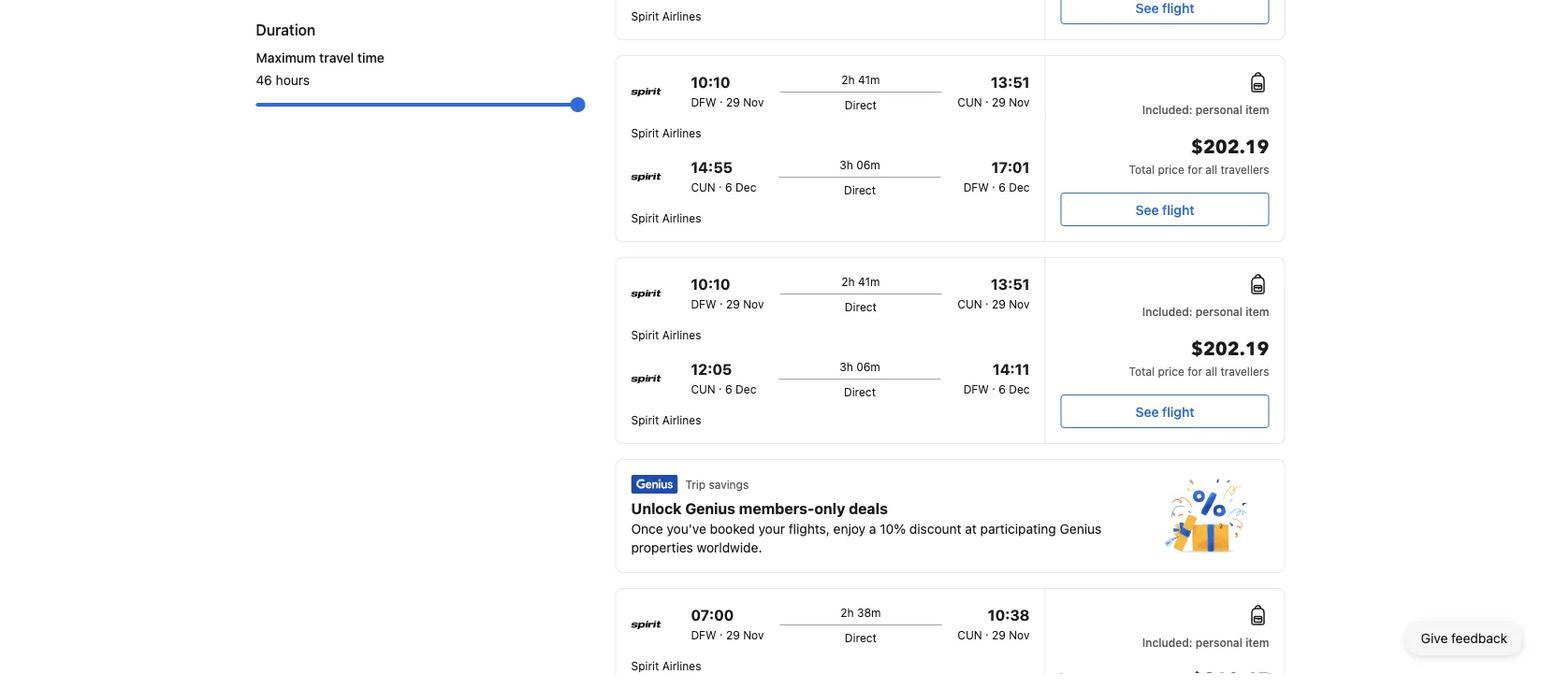 Task type: describe. For each thing, give the bounding box(es) containing it.
discount
[[910, 522, 962, 537]]

10:10 for 12:05
[[691, 276, 731, 293]]

maximum travel time 46 hours
[[256, 50, 385, 88]]

$202.19 total price for all travellers for 17:01
[[1129, 135, 1270, 176]]

. inside 14:55 cun . 6 dec
[[719, 177, 722, 190]]

2h 41m for 12:05
[[842, 275, 880, 288]]

13:51 for 14:11
[[991, 276, 1030, 293]]

14:55
[[691, 159, 733, 176]]

flights,
[[789, 522, 830, 537]]

worldwide.
[[697, 541, 762, 556]]

. inside 07:00 dfw . 29 nov
[[720, 625, 723, 638]]

all for 14:11
[[1206, 365, 1218, 378]]

4 airlines from the top
[[662, 329, 702, 342]]

12:05 cun . 6 dec
[[691, 361, 757, 396]]

. inside 14:11 dfw . 6 dec
[[992, 379, 996, 392]]

07:00 dfw . 29 nov
[[691, 607, 764, 642]]

. up 14:55
[[720, 92, 723, 105]]

unlock
[[631, 500, 682, 518]]

17:01
[[992, 159, 1030, 176]]

10:38
[[988, 607, 1030, 625]]

4 spirit from the top
[[631, 329, 659, 342]]

. inside 10:38 cun . 29 nov
[[986, 625, 989, 638]]

2h for 14:55
[[842, 73, 855, 86]]

at
[[965, 522, 977, 537]]

1 see from the top
[[1136, 0, 1159, 15]]

29 inside 07:00 dfw . 29 nov
[[726, 629, 740, 642]]

give
[[1422, 631, 1448, 647]]

price for 17:01
[[1158, 163, 1185, 176]]

personal for 17:01
[[1196, 103, 1243, 116]]

2 spirit airlines from the top
[[631, 126, 702, 139]]

cun inside 10:38 cun . 29 nov
[[958, 629, 982, 642]]

29 up the 14:11
[[992, 298, 1006, 311]]

all for 17:01
[[1206, 163, 1218, 176]]

12:05
[[691, 361, 732, 379]]

1 flight from the top
[[1163, 0, 1195, 15]]

total for 17:01
[[1129, 163, 1155, 176]]

flight for 14:11
[[1163, 404, 1195, 420]]

6 for 14:55
[[725, 181, 733, 194]]

13:51 cun . 29 nov for 14:11
[[958, 276, 1030, 311]]

travellers for 14:11
[[1221, 365, 1270, 378]]

13:51 cun . 29 nov for 17:01
[[958, 73, 1030, 109]]

41m for 14:11
[[858, 275, 880, 288]]

travellers for 17:01
[[1221, 163, 1270, 176]]

. inside the 17:01 dfw . 6 dec
[[992, 177, 996, 190]]

29 inside 10:38 cun . 29 nov
[[992, 629, 1006, 642]]

2 spirit from the top
[[631, 126, 659, 139]]

only
[[815, 500, 845, 518]]

your
[[759, 522, 785, 537]]

. up 12:05 in the left bottom of the page
[[720, 294, 723, 307]]

6 airlines from the top
[[662, 660, 702, 673]]

you've
[[667, 522, 707, 537]]

10:10 dfw . 29 nov for 12:05
[[691, 276, 764, 311]]

duration
[[256, 21, 316, 39]]

46
[[256, 73, 272, 88]]

see flight button for 14:11
[[1061, 395, 1270, 429]]

2 airlines from the top
[[662, 126, 702, 139]]

6 for 14:11
[[999, 383, 1006, 396]]

$202.19 total price for all travellers for 14:11
[[1129, 337, 1270, 378]]

hours
[[276, 73, 310, 88]]

maximum
[[256, 50, 316, 66]]

3h for 14:55
[[840, 158, 853, 171]]

3 airlines from the top
[[662, 212, 702, 225]]

$202.19 for 17:01
[[1192, 135, 1270, 161]]

a
[[869, 522, 877, 537]]

10:10 for 14:55
[[691, 73, 731, 91]]

29 up the 17:01
[[992, 95, 1006, 109]]

0 vertical spatial genius
[[685, 500, 736, 518]]

10:10 dfw . 29 nov for 14:55
[[691, 73, 764, 109]]

included: for 17:01
[[1143, 103, 1193, 116]]

trip
[[686, 478, 706, 491]]

1 spirit from the top
[[631, 9, 659, 22]]

. up the 17:01 dfw . 6 dec
[[986, 92, 989, 105]]

07:00
[[691, 607, 734, 625]]

deals
[[849, 500, 888, 518]]

14:11 dfw . 6 dec
[[964, 361, 1030, 396]]

travel
[[319, 50, 354, 66]]

10%
[[880, 522, 906, 537]]

nov inside 10:38 cun . 29 nov
[[1009, 629, 1030, 642]]

2 vertical spatial 2h
[[841, 607, 854, 620]]

dfw inside the 17:01 dfw . 6 dec
[[964, 181, 989, 194]]

4 spirit airlines from the top
[[631, 329, 702, 342]]

cun inside 12:05 cun . 6 dec
[[691, 383, 716, 396]]

cun inside 14:55 cun . 6 dec
[[691, 181, 716, 194]]

trip savings
[[686, 478, 749, 491]]

total for 14:11
[[1129, 365, 1155, 378]]



Task type: locate. For each thing, give the bounding box(es) containing it.
2 13:51 from the top
[[991, 276, 1030, 293]]

. down the 17:01
[[992, 177, 996, 190]]

.
[[720, 92, 723, 105], [986, 92, 989, 105], [719, 177, 722, 190], [992, 177, 996, 190], [720, 294, 723, 307], [986, 294, 989, 307], [719, 379, 722, 392], [992, 379, 996, 392], [720, 625, 723, 638], [986, 625, 989, 638]]

1 10:10 dfw . 29 nov from the top
[[691, 73, 764, 109]]

2 10:10 from the top
[[691, 276, 731, 293]]

3 included: from the top
[[1143, 636, 1193, 650]]

item for 17:01
[[1246, 103, 1270, 116]]

2 3h 06m from the top
[[840, 360, 881, 373]]

0 vertical spatial see flight button
[[1061, 0, 1270, 24]]

0 vertical spatial 3h 06m
[[840, 158, 881, 171]]

13:51 cun . 29 nov up the 14:11
[[958, 276, 1030, 311]]

1 spirit airlines from the top
[[631, 9, 702, 22]]

1 vertical spatial 41m
[[858, 275, 880, 288]]

06m for 14:11
[[857, 360, 881, 373]]

1 vertical spatial flight
[[1163, 202, 1195, 218]]

10:38 cun . 29 nov
[[958, 607, 1030, 642]]

booked
[[710, 522, 755, 537]]

1 personal from the top
[[1196, 103, 1243, 116]]

3 spirit airlines from the top
[[631, 212, 702, 225]]

5 airlines from the top
[[662, 414, 702, 427]]

nov up the 14:11
[[1009, 298, 1030, 311]]

2 for from the top
[[1188, 365, 1203, 378]]

see
[[1136, 0, 1159, 15], [1136, 202, 1159, 218], [1136, 404, 1159, 420]]

see flight button for 17:01
[[1061, 193, 1270, 227]]

spirit airlines
[[631, 9, 702, 22], [631, 126, 702, 139], [631, 212, 702, 225], [631, 329, 702, 342], [631, 414, 702, 427], [631, 660, 702, 673]]

38m
[[857, 607, 881, 620]]

flight
[[1163, 0, 1195, 15], [1163, 202, 1195, 218], [1163, 404, 1195, 420]]

10:10 up 12:05 in the left bottom of the page
[[691, 276, 731, 293]]

0 vertical spatial total
[[1129, 163, 1155, 176]]

1 vertical spatial 13:51
[[991, 276, 1030, 293]]

1 included: from the top
[[1143, 103, 1193, 116]]

give feedback button
[[1407, 622, 1523, 656]]

2 vertical spatial flight
[[1163, 404, 1195, 420]]

0 horizontal spatial genius
[[685, 500, 736, 518]]

41m for 17:01
[[858, 73, 880, 86]]

10:10 up 14:55
[[691, 73, 731, 91]]

genius image
[[631, 475, 678, 494], [631, 475, 678, 494], [1165, 479, 1247, 554]]

6 inside the 17:01 dfw . 6 dec
[[999, 181, 1006, 194]]

13:51 up the 17:01
[[991, 73, 1030, 91]]

dec for 14:11
[[1009, 383, 1030, 396]]

6 down the 17:01
[[999, 181, 1006, 194]]

3 included: personal item from the top
[[1143, 636, 1270, 650]]

1 $202.19 total price for all travellers from the top
[[1129, 135, 1270, 176]]

1 vertical spatial total
[[1129, 365, 1155, 378]]

14:55 cun . 6 dec
[[691, 159, 757, 194]]

dec inside 12:05 cun . 6 dec
[[736, 383, 757, 396]]

1 item from the top
[[1246, 103, 1270, 116]]

2 vertical spatial item
[[1246, 636, 1270, 650]]

. down 07:00
[[720, 625, 723, 638]]

see for 17:01
[[1136, 202, 1159, 218]]

3h 06m for 12:05
[[840, 360, 881, 373]]

travellers
[[1221, 163, 1270, 176], [1221, 365, 1270, 378]]

nov inside 07:00 dfw . 29 nov
[[743, 629, 764, 642]]

give feedback
[[1422, 631, 1508, 647]]

included: personal item for 17:01
[[1143, 103, 1270, 116]]

2h for 12:05
[[842, 275, 855, 288]]

included: for 14:11
[[1143, 305, 1193, 318]]

1 $202.19 from the top
[[1192, 135, 1270, 161]]

1 vertical spatial see flight
[[1136, 202, 1195, 218]]

unlock genius members-only deals once you've booked your flights, enjoy a 10% discount at participating genius properties worldwide.
[[631, 500, 1102, 556]]

3h 06m for 14:55
[[840, 158, 881, 171]]

genius down trip savings
[[685, 500, 736, 518]]

dec inside the 17:01 dfw . 6 dec
[[1009, 181, 1030, 194]]

3 flight from the top
[[1163, 404, 1195, 420]]

for
[[1188, 163, 1203, 176], [1188, 365, 1203, 378]]

see flight for 14:11
[[1136, 404, 1195, 420]]

3 personal from the top
[[1196, 636, 1243, 650]]

1 price from the top
[[1158, 163, 1185, 176]]

10:10 dfw . 29 nov up 14:55
[[691, 73, 764, 109]]

10:10 dfw . 29 nov up 12:05 in the left bottom of the page
[[691, 276, 764, 311]]

3h for 12:05
[[840, 360, 853, 373]]

1 vertical spatial personal
[[1196, 305, 1243, 318]]

2 included: personal item from the top
[[1143, 305, 1270, 318]]

1 10:10 from the top
[[691, 73, 731, 91]]

$202.19
[[1192, 135, 1270, 161], [1192, 337, 1270, 363]]

14:11
[[993, 361, 1030, 379]]

included: personal item for 14:11
[[1143, 305, 1270, 318]]

6 inside 14:55 cun . 6 dec
[[725, 181, 733, 194]]

savings
[[709, 478, 749, 491]]

nov up 14:55 cun . 6 dec
[[743, 95, 764, 109]]

29 down 07:00
[[726, 629, 740, 642]]

2 all from the top
[[1206, 365, 1218, 378]]

. up 14:11 dfw . 6 dec
[[986, 294, 989, 307]]

0 vertical spatial all
[[1206, 163, 1218, 176]]

1 41m from the top
[[858, 73, 880, 86]]

. down 10:38
[[986, 625, 989, 638]]

dfw inside 07:00 dfw . 29 nov
[[691, 629, 717, 642]]

1 3h from the top
[[840, 158, 853, 171]]

10:10
[[691, 73, 731, 91], [691, 276, 731, 293]]

0 vertical spatial 13:51 cun . 29 nov
[[958, 73, 1030, 109]]

3 see from the top
[[1136, 404, 1159, 420]]

2h 38m
[[841, 607, 881, 620]]

1 vertical spatial included: personal item
[[1143, 305, 1270, 318]]

. down 14:55
[[719, 177, 722, 190]]

29 down 10:38
[[992, 629, 1006, 642]]

2h 41m
[[842, 73, 880, 86], [842, 275, 880, 288]]

1 06m from the top
[[857, 158, 881, 171]]

6 down the 14:11
[[999, 383, 1006, 396]]

$202.19 for 14:11
[[1192, 337, 1270, 363]]

0 vertical spatial 06m
[[857, 158, 881, 171]]

13:51
[[991, 73, 1030, 91], [991, 276, 1030, 293]]

1 included: personal item from the top
[[1143, 103, 1270, 116]]

2 vertical spatial see
[[1136, 404, 1159, 420]]

2 10:10 dfw . 29 nov from the top
[[691, 276, 764, 311]]

airlines
[[662, 9, 702, 22], [662, 126, 702, 139], [662, 212, 702, 225], [662, 329, 702, 342], [662, 414, 702, 427], [662, 660, 702, 673]]

0 vertical spatial personal
[[1196, 103, 1243, 116]]

1 vertical spatial travellers
[[1221, 365, 1270, 378]]

2 06m from the top
[[857, 360, 881, 373]]

see for 14:11
[[1136, 404, 1159, 420]]

6 for 12:05
[[725, 383, 733, 396]]

0 vertical spatial flight
[[1163, 0, 1195, 15]]

1 vertical spatial 13:51 cun . 29 nov
[[958, 276, 1030, 311]]

6 inside 14:11 dfw . 6 dec
[[999, 383, 1006, 396]]

0 vertical spatial $202.19 total price for all travellers
[[1129, 135, 1270, 176]]

1 vertical spatial price
[[1158, 365, 1185, 378]]

2 see from the top
[[1136, 202, 1159, 218]]

2 see flight button from the top
[[1061, 193, 1270, 227]]

3h 06m
[[840, 158, 881, 171], [840, 360, 881, 373]]

see flight
[[1136, 0, 1195, 15], [1136, 202, 1195, 218], [1136, 404, 1195, 420]]

2 vertical spatial included:
[[1143, 636, 1193, 650]]

13:51 up the 14:11
[[991, 276, 1030, 293]]

2 $202.19 total price for all travellers from the top
[[1129, 337, 1270, 378]]

genius right participating
[[1060, 522, 1102, 537]]

1 2h 41m from the top
[[842, 73, 880, 86]]

2 item from the top
[[1246, 305, 1270, 318]]

0 vertical spatial 2h 41m
[[842, 73, 880, 86]]

2 travellers from the top
[[1221, 365, 1270, 378]]

2 13:51 cun . 29 nov from the top
[[958, 276, 1030, 311]]

spirit
[[631, 9, 659, 22], [631, 126, 659, 139], [631, 212, 659, 225], [631, 329, 659, 342], [631, 414, 659, 427], [631, 660, 659, 673]]

0 vertical spatial price
[[1158, 163, 1185, 176]]

included: personal item
[[1143, 103, 1270, 116], [1143, 305, 1270, 318], [1143, 636, 1270, 650]]

see flight button
[[1061, 0, 1270, 24], [1061, 193, 1270, 227], [1061, 395, 1270, 429]]

1 vertical spatial $202.19
[[1192, 337, 1270, 363]]

0 vertical spatial 3h
[[840, 158, 853, 171]]

total
[[1129, 163, 1155, 176], [1129, 365, 1155, 378]]

1 vertical spatial 06m
[[857, 360, 881, 373]]

properties
[[631, 541, 693, 556]]

0 vertical spatial 10:10
[[691, 73, 731, 91]]

2 flight from the top
[[1163, 202, 1195, 218]]

item
[[1246, 103, 1270, 116], [1246, 305, 1270, 318], [1246, 636, 1270, 650]]

2 vertical spatial included: personal item
[[1143, 636, 1270, 650]]

for for 17:01
[[1188, 163, 1203, 176]]

1 vertical spatial 10:10
[[691, 276, 731, 293]]

13:51 cun . 29 nov
[[958, 73, 1030, 109], [958, 276, 1030, 311]]

1 travellers from the top
[[1221, 163, 1270, 176]]

dec inside 14:11 dfw . 6 dec
[[1009, 383, 1030, 396]]

13:51 for 17:01
[[991, 73, 1030, 91]]

6 spirit from the top
[[631, 660, 659, 673]]

dec for 14:55
[[736, 181, 757, 194]]

1 3h 06m from the top
[[840, 158, 881, 171]]

3 see flight button from the top
[[1061, 395, 1270, 429]]

1 vertical spatial 10:10 dfw . 29 nov
[[691, 276, 764, 311]]

1 for from the top
[[1188, 163, 1203, 176]]

6 inside 12:05 cun . 6 dec
[[725, 383, 733, 396]]

0 vertical spatial for
[[1188, 163, 1203, 176]]

nov down 10:38
[[1009, 629, 1030, 642]]

0 vertical spatial travellers
[[1221, 163, 1270, 176]]

participating
[[981, 522, 1057, 537]]

2 see flight from the top
[[1136, 202, 1195, 218]]

price
[[1158, 163, 1185, 176], [1158, 365, 1185, 378]]

personal for 14:11
[[1196, 305, 1243, 318]]

enjoy
[[834, 522, 866, 537]]

1 total from the top
[[1129, 163, 1155, 176]]

dfw inside 14:11 dfw . 6 dec
[[964, 383, 989, 396]]

3h
[[840, 158, 853, 171], [840, 360, 853, 373]]

2 2h 41m from the top
[[842, 275, 880, 288]]

1 13:51 cun . 29 nov from the top
[[958, 73, 1030, 109]]

item for 14:11
[[1246, 305, 1270, 318]]

1 vertical spatial $202.19 total price for all travellers
[[1129, 337, 1270, 378]]

price for 14:11
[[1158, 365, 1185, 378]]

2 total from the top
[[1129, 365, 1155, 378]]

0 vertical spatial 2h
[[842, 73, 855, 86]]

nov down worldwide.
[[743, 629, 764, 642]]

dec for 17:01
[[1009, 181, 1030, 194]]

29
[[726, 95, 740, 109], [992, 95, 1006, 109], [726, 298, 740, 311], [992, 298, 1006, 311], [726, 629, 740, 642], [992, 629, 1006, 642]]

personal
[[1196, 103, 1243, 116], [1196, 305, 1243, 318], [1196, 636, 1243, 650]]

2h 41m for 14:55
[[842, 73, 880, 86]]

0 vertical spatial $202.19
[[1192, 135, 1270, 161]]

dfw
[[691, 95, 717, 109], [964, 181, 989, 194], [691, 298, 717, 311], [964, 383, 989, 396], [691, 629, 717, 642]]

. inside 12:05 cun . 6 dec
[[719, 379, 722, 392]]

3 item from the top
[[1246, 636, 1270, 650]]

1 vertical spatial for
[[1188, 365, 1203, 378]]

nov up 12:05 cun . 6 dec
[[743, 298, 764, 311]]

dec inside 14:55 cun . 6 dec
[[736, 181, 757, 194]]

2 included: from the top
[[1143, 305, 1193, 318]]

once
[[631, 522, 663, 537]]

genius
[[685, 500, 736, 518], [1060, 522, 1102, 537]]

1 horizontal spatial genius
[[1060, 522, 1102, 537]]

1 13:51 from the top
[[991, 73, 1030, 91]]

10:10 dfw . 29 nov
[[691, 73, 764, 109], [691, 276, 764, 311]]

1 vertical spatial item
[[1246, 305, 1270, 318]]

0 vertical spatial see
[[1136, 0, 1159, 15]]

flight for 17:01
[[1163, 202, 1195, 218]]

2 41m from the top
[[858, 275, 880, 288]]

1 vertical spatial all
[[1206, 365, 1218, 378]]

$202.19 total price for all travellers
[[1129, 135, 1270, 176], [1129, 337, 1270, 378]]

feedback
[[1452, 631, 1508, 647]]

0 vertical spatial see flight
[[1136, 0, 1195, 15]]

2 price from the top
[[1158, 365, 1185, 378]]

1 vertical spatial 2h 41m
[[842, 275, 880, 288]]

6 down 14:55
[[725, 181, 733, 194]]

1 vertical spatial 3h
[[840, 360, 853, 373]]

5 spirit from the top
[[631, 414, 659, 427]]

0 vertical spatial 10:10 dfw . 29 nov
[[691, 73, 764, 109]]

29 up 14:55
[[726, 95, 740, 109]]

0 vertical spatial item
[[1246, 103, 1270, 116]]

nov
[[743, 95, 764, 109], [1009, 95, 1030, 109], [743, 298, 764, 311], [1009, 298, 1030, 311], [743, 629, 764, 642], [1009, 629, 1030, 642]]

1 vertical spatial genius
[[1060, 522, 1102, 537]]

2h
[[842, 73, 855, 86], [842, 275, 855, 288], [841, 607, 854, 620]]

3 see flight from the top
[[1136, 404, 1195, 420]]

13:51 cun . 29 nov up the 17:01
[[958, 73, 1030, 109]]

29 up 12:05 in the left bottom of the page
[[726, 298, 740, 311]]

1 vertical spatial see flight button
[[1061, 193, 1270, 227]]

see flight for 17:01
[[1136, 202, 1195, 218]]

0 vertical spatial included:
[[1143, 103, 1193, 116]]

cun
[[958, 95, 982, 109], [691, 181, 716, 194], [958, 298, 982, 311], [691, 383, 716, 396], [958, 629, 982, 642]]

6 down 12:05 in the left bottom of the page
[[725, 383, 733, 396]]

2 vertical spatial see flight
[[1136, 404, 1195, 420]]

2 $202.19 from the top
[[1192, 337, 1270, 363]]

17:01 dfw . 6 dec
[[964, 159, 1030, 194]]

5 spirit airlines from the top
[[631, 414, 702, 427]]

06m for 17:01
[[857, 158, 881, 171]]

0 vertical spatial 41m
[[858, 73, 880, 86]]

. down the 14:11
[[992, 379, 996, 392]]

1 vertical spatial 2h
[[842, 275, 855, 288]]

6
[[725, 181, 733, 194], [999, 181, 1006, 194], [725, 383, 733, 396], [999, 383, 1006, 396]]

dec for 12:05
[[736, 383, 757, 396]]

6 for 17:01
[[999, 181, 1006, 194]]

. down 12:05 in the left bottom of the page
[[719, 379, 722, 392]]

dec
[[736, 181, 757, 194], [1009, 181, 1030, 194], [736, 383, 757, 396], [1009, 383, 1030, 396]]

2 vertical spatial personal
[[1196, 636, 1243, 650]]

nov up the 17:01
[[1009, 95, 1030, 109]]

41m
[[858, 73, 880, 86], [858, 275, 880, 288]]

6 spirit airlines from the top
[[631, 660, 702, 673]]

all
[[1206, 163, 1218, 176], [1206, 365, 1218, 378]]

included:
[[1143, 103, 1193, 116], [1143, 305, 1193, 318], [1143, 636, 1193, 650]]

0 vertical spatial 13:51
[[991, 73, 1030, 91]]

1 all from the top
[[1206, 163, 1218, 176]]

2 personal from the top
[[1196, 305, 1243, 318]]

1 see flight button from the top
[[1061, 0, 1270, 24]]

for for 14:11
[[1188, 365, 1203, 378]]

time
[[357, 50, 385, 66]]

members-
[[739, 500, 815, 518]]

1 airlines from the top
[[662, 9, 702, 22]]

2 3h from the top
[[840, 360, 853, 373]]

06m
[[857, 158, 881, 171], [857, 360, 881, 373]]

2 vertical spatial see flight button
[[1061, 395, 1270, 429]]

1 vertical spatial see
[[1136, 202, 1159, 218]]

1 see flight from the top
[[1136, 0, 1195, 15]]

1 vertical spatial 3h 06m
[[840, 360, 881, 373]]

direct
[[845, 98, 877, 111], [844, 183, 876, 197], [845, 300, 877, 314], [844, 386, 876, 399], [845, 632, 877, 645]]

3 spirit from the top
[[631, 212, 659, 225]]

0 vertical spatial included: personal item
[[1143, 103, 1270, 116]]

1 vertical spatial included:
[[1143, 305, 1193, 318]]



Task type: vqa. For each thing, say whether or not it's contained in the screenshot.
'52m' related to $214.60
no



